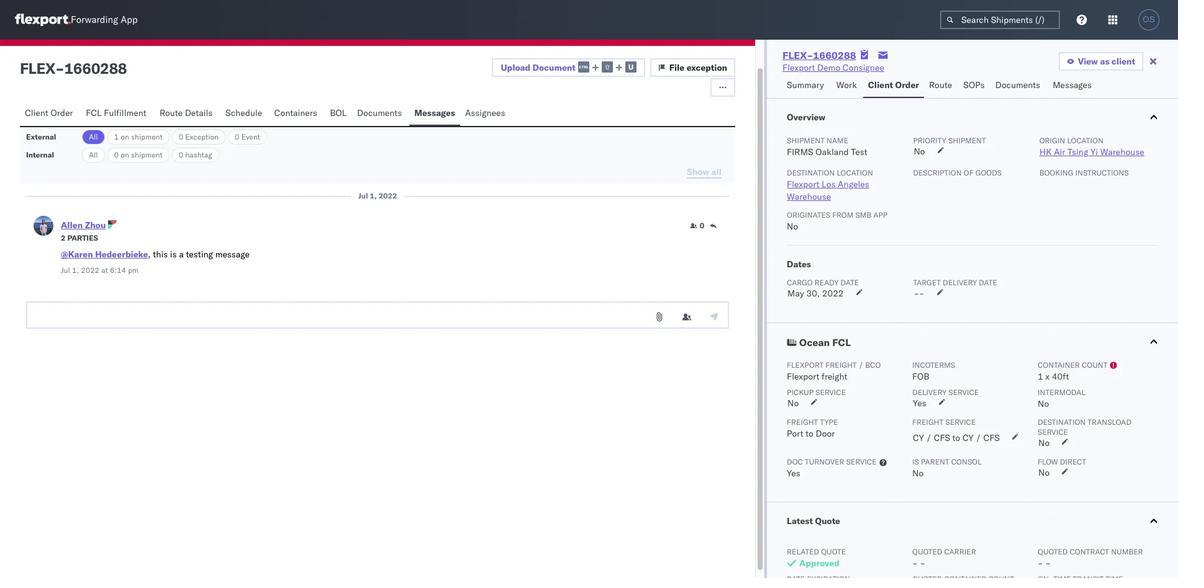 Task type: locate. For each thing, give the bounding box(es) containing it.
0 horizontal spatial documents
[[357, 107, 402, 119]]

flexport left los
[[787, 179, 820, 190]]

2 cfs from the left
[[984, 433, 1000, 444]]

sops button
[[959, 74, 991, 98]]

document
[[533, 62, 576, 73]]

1 vertical spatial route
[[160, 107, 183, 119]]

1 vertical spatial destination
[[1038, 418, 1086, 427]]

app
[[121, 14, 138, 26], [874, 211, 888, 220]]

1 x 40ft
[[1038, 371, 1069, 383]]

2022 for jul 1, 2022
[[379, 191, 397, 201]]

1 all from the top
[[89, 132, 98, 142]]

flexport
[[783, 62, 815, 73], [787, 179, 820, 190], [787, 361, 824, 370], [787, 371, 820, 383]]

0 vertical spatial client order
[[868, 80, 919, 91]]

no inside originates from smb app no
[[787, 221, 798, 232]]

1 horizontal spatial client order
[[868, 80, 919, 91]]

1 vertical spatial fcl
[[833, 337, 851, 349]]

priority shipment
[[913, 136, 986, 145]]

2022 for may 30, 2022
[[822, 288, 844, 299]]

1 vertical spatial 2022
[[81, 266, 99, 275]]

0 horizontal spatial cfs
[[934, 433, 950, 444]]

1 horizontal spatial documents button
[[991, 74, 1048, 98]]

0
[[179, 132, 183, 142], [235, 132, 239, 142], [114, 150, 119, 160], [179, 150, 183, 160], [700, 221, 704, 230]]

freight for freight type port to door
[[787, 418, 818, 427]]

warehouse up originates
[[787, 191, 831, 203]]

0 vertical spatial destination
[[787, 168, 835, 178]]

assignees
[[465, 107, 505, 119]]

sops
[[964, 80, 985, 91]]

warehouse right yi
[[1101, 147, 1145, 158]]

all for 1
[[89, 132, 98, 142]]

0 inside button
[[700, 221, 704, 230]]

cy down service
[[963, 433, 974, 444]]

location for tsing
[[1067, 136, 1104, 145]]

assignees button
[[460, 102, 513, 126]]

quoted left carrier
[[913, 548, 943, 557]]

0 vertical spatial client order button
[[863, 74, 924, 98]]

/ down freight service at bottom right
[[926, 433, 932, 444]]

delivery
[[913, 388, 947, 398]]

upload document
[[501, 62, 576, 73]]

quoted left contract
[[1038, 548, 1068, 557]]

0 horizontal spatial messages
[[414, 107, 455, 119]]

date right the 'ready'
[[841, 278, 859, 288]]

1
[[114, 132, 119, 142], [1038, 371, 1043, 383]]

2 on from the top
[[121, 150, 129, 160]]

quoted for -
[[913, 548, 943, 557]]

fcl left the fulfillment
[[86, 107, 102, 119]]

2 parties
[[61, 234, 98, 243]]

flexport down flex- on the right of the page
[[783, 62, 815, 73]]

shipment up 0 on shipment
[[131, 132, 163, 142]]

freight inside freight type port to door
[[787, 418, 818, 427]]

cy up is
[[913, 433, 924, 444]]

0 horizontal spatial 1
[[114, 132, 119, 142]]

1 on from the top
[[121, 132, 129, 142]]

on for 1
[[121, 132, 129, 142]]

1 vertical spatial documents button
[[352, 102, 410, 126]]

1 freight from the left
[[787, 418, 818, 427]]

Search Shipments (/) text field
[[940, 11, 1060, 29]]

0 horizontal spatial 2022
[[81, 266, 99, 275]]

oakland
[[816, 147, 849, 158]]

route inside button
[[160, 107, 183, 119]]

1 horizontal spatial quoted
[[1038, 548, 1068, 557]]

0 horizontal spatial yes
[[787, 468, 801, 480]]

0 vertical spatial all
[[89, 132, 98, 142]]

consignee
[[843, 62, 885, 73]]

to down service
[[953, 433, 961, 444]]

1 horizontal spatial 1
[[1038, 371, 1043, 383]]

order for the rightmost client order button
[[895, 80, 919, 91]]

2
[[61, 234, 66, 243]]

1 horizontal spatial date
[[979, 278, 998, 288]]

1 vertical spatial client order button
[[20, 102, 81, 126]]

0 horizontal spatial route
[[160, 107, 183, 119]]

quoted contract number - -
[[1038, 548, 1143, 570]]

2 horizontal spatial 2022
[[822, 288, 844, 299]]

count
[[1082, 361, 1108, 370]]

2 freight from the left
[[913, 418, 944, 427]]

name
[[827, 136, 849, 145]]

on
[[121, 132, 129, 142], [121, 150, 129, 160]]

testing
[[186, 249, 213, 260]]

warehouse inside "destination location flexport los angeles warehouse"
[[787, 191, 831, 203]]

yes down delivery
[[913, 398, 927, 409]]

freight up port
[[787, 418, 818, 427]]

route inside button
[[929, 80, 952, 91]]

1 horizontal spatial cfs
[[984, 433, 1000, 444]]

client down consignee
[[868, 80, 893, 91]]

air
[[1054, 147, 1066, 158]]

1 vertical spatial 1,
[[72, 266, 79, 275]]

location up hk air tsing yi warehouse link
[[1067, 136, 1104, 145]]

2 horizontal spatial /
[[976, 433, 981, 444]]

order left route button
[[895, 80, 919, 91]]

1 horizontal spatial app
[[874, 211, 888, 220]]

0 horizontal spatial warehouse
[[787, 191, 831, 203]]

cy / cfs to cy / cfs
[[913, 433, 1000, 444]]

flexport demo consignee
[[783, 62, 885, 73]]

/ down service
[[976, 433, 981, 444]]

route for route
[[929, 80, 952, 91]]

route details button
[[155, 102, 221, 126]]

1 vertical spatial order
[[51, 107, 73, 119]]

1 horizontal spatial client
[[868, 80, 893, 91]]

0 horizontal spatial date
[[841, 278, 859, 288]]

containers button
[[269, 102, 325, 126]]

incoterms
[[913, 361, 955, 370]]

client order up external
[[25, 107, 73, 119]]

0 horizontal spatial /
[[859, 361, 864, 370]]

0 horizontal spatial fcl
[[86, 107, 102, 119]]

documents right bol button
[[357, 107, 402, 119]]

0 horizontal spatial 1660288
[[64, 59, 127, 78]]

1 vertical spatial app
[[874, 211, 888, 220]]

1 horizontal spatial destination
[[1038, 418, 1086, 427]]

destination inside "destination location flexport los angeles warehouse"
[[787, 168, 835, 178]]

0 vertical spatial on
[[121, 132, 129, 142]]

0 horizontal spatial location
[[837, 168, 873, 178]]

on down 1 on shipment
[[121, 150, 129, 160]]

all button down fcl fulfillment
[[82, 130, 105, 145]]

client order
[[868, 80, 919, 91], [25, 107, 73, 119]]

overview
[[787, 112, 826, 123]]

app right "forwarding"
[[121, 14, 138, 26]]

2 all from the top
[[89, 150, 98, 160]]

1 horizontal spatial warehouse
[[1101, 147, 1145, 158]]

1 horizontal spatial 2022
[[379, 191, 397, 201]]

1 horizontal spatial 1660288
[[813, 49, 856, 61]]

None text field
[[26, 302, 729, 329]]

intermodal
[[1038, 388, 1086, 398]]

order
[[895, 80, 919, 91], [51, 107, 73, 119]]

shipment name firms oakland test
[[787, 136, 868, 158]]

1 horizontal spatial yes
[[913, 398, 927, 409]]

documents button
[[991, 74, 1048, 98], [352, 102, 410, 126]]

1 vertical spatial jul
[[61, 266, 70, 275]]

no down the 'intermodal'
[[1038, 399, 1049, 410]]

shipment up of
[[949, 136, 986, 145]]

freight up 'pickup service'
[[822, 371, 848, 383]]

all down fcl fulfillment
[[89, 132, 98, 142]]

0 horizontal spatial 1,
[[72, 266, 79, 275]]

1 horizontal spatial /
[[926, 433, 932, 444]]

service
[[946, 418, 976, 427]]

1 vertical spatial on
[[121, 150, 129, 160]]

service right "turnover"
[[846, 458, 877, 467]]

is parent consol no
[[913, 458, 982, 480]]

documents for the bottom documents button
[[357, 107, 402, 119]]

work
[[837, 80, 857, 91]]

0 vertical spatial order
[[895, 80, 919, 91]]

latest quote button
[[767, 503, 1178, 540]]

route left details
[[160, 107, 183, 119]]

service
[[816, 388, 846, 398], [949, 388, 979, 398], [1038, 428, 1068, 437], [846, 458, 877, 467]]

/ left bco on the bottom of page
[[859, 361, 864, 370]]

app right smb
[[874, 211, 888, 220]]

1 vertical spatial all button
[[82, 148, 105, 163]]

internal
[[26, 150, 54, 160]]

date right the delivery
[[979, 278, 998, 288]]

6:14
[[110, 266, 126, 275]]

messages button left assignees
[[410, 102, 460, 126]]

schedule button
[[221, 102, 269, 126]]

flexport up pickup
[[787, 371, 820, 383]]

client order down consignee
[[868, 80, 919, 91]]

documents button right sops
[[991, 74, 1048, 98]]

may
[[788, 288, 804, 299]]

0 horizontal spatial app
[[121, 14, 138, 26]]

client order button up external
[[20, 102, 81, 126]]

0 vertical spatial documents
[[996, 80, 1041, 91]]

1 cy from the left
[[913, 433, 924, 444]]

0 vertical spatial warehouse
[[1101, 147, 1145, 158]]

service down flexport freight / bco flexport freight
[[816, 388, 846, 398]]

on for 0
[[121, 150, 129, 160]]

flexport inside "destination location flexport los angeles warehouse"
[[787, 179, 820, 190]]

fcl
[[86, 107, 102, 119], [833, 337, 851, 349]]

0 vertical spatial jul
[[358, 191, 368, 201]]

1 horizontal spatial route
[[929, 80, 952, 91]]

order up external
[[51, 107, 73, 119]]

2022 inside the @karen hedeerbieke , this is a testing message jul 1, 2022 at 6:14 pm
[[81, 266, 99, 275]]

client order button
[[863, 74, 924, 98], [20, 102, 81, 126]]

0 horizontal spatial jul
[[61, 266, 70, 275]]

documents right sops button
[[996, 80, 1041, 91]]

angeles
[[838, 179, 870, 190]]

0 for 0 on shipment
[[114, 150, 119, 160]]

1 down fcl fulfillment "button"
[[114, 132, 119, 142]]

destination down intermodal no
[[1038, 418, 1086, 427]]

description
[[913, 168, 962, 178]]

los
[[822, 179, 836, 190]]

messages down view
[[1053, 80, 1092, 91]]

client
[[868, 80, 893, 91], [25, 107, 48, 119]]

1 horizontal spatial messages
[[1053, 80, 1092, 91]]

1 horizontal spatial 1,
[[370, 191, 377, 201]]

0 vertical spatial 2022
[[379, 191, 397, 201]]

0 exception
[[179, 132, 219, 142]]

latest
[[787, 516, 813, 527]]

route left sops
[[929, 80, 952, 91]]

1 for 1 on shipment
[[114, 132, 119, 142]]

destination up los
[[787, 168, 835, 178]]

upload document button
[[492, 58, 645, 77]]

from
[[832, 211, 854, 220]]

1 vertical spatial messages button
[[410, 102, 460, 126]]

0 vertical spatial location
[[1067, 136, 1104, 145]]

1660288 down "forwarding"
[[64, 59, 127, 78]]

1 quoted from the left
[[913, 548, 943, 557]]

1 vertical spatial warehouse
[[787, 191, 831, 203]]

0 vertical spatial fcl
[[86, 107, 102, 119]]

1 vertical spatial documents
[[357, 107, 402, 119]]

1 vertical spatial messages
[[414, 107, 455, 119]]

route
[[929, 80, 952, 91], [160, 107, 183, 119]]

0 horizontal spatial client order
[[25, 107, 73, 119]]

summary
[[787, 80, 824, 91]]

yes down doc
[[787, 468, 801, 480]]

2022
[[379, 191, 397, 201], [81, 266, 99, 275], [822, 288, 844, 299]]

1 date from the left
[[841, 278, 859, 288]]

cy
[[913, 433, 924, 444], [963, 433, 974, 444]]

quoted for number
[[1038, 548, 1068, 557]]

1 all button from the top
[[82, 130, 105, 145]]

messages left assignees
[[414, 107, 455, 119]]

1 vertical spatial 1
[[1038, 371, 1043, 383]]

0 event
[[235, 132, 260, 142]]

0 horizontal spatial destination
[[787, 168, 835, 178]]

0 horizontal spatial cy
[[913, 433, 924, 444]]

client order button down consignee
[[863, 74, 924, 98]]

1 horizontal spatial location
[[1067, 136, 1104, 145]]

0 vertical spatial messages button
[[1048, 74, 1099, 98]]

location inside origin location hk air tsing yi warehouse
[[1067, 136, 1104, 145]]

documents for topmost documents button
[[996, 80, 1041, 91]]

1660288 up flexport demo consignee
[[813, 49, 856, 61]]

app inside originates from smb app no
[[874, 211, 888, 220]]

freight
[[787, 418, 818, 427], [913, 418, 944, 427]]

date
[[841, 278, 859, 288], [979, 278, 998, 288]]

to for door
[[806, 429, 814, 440]]

no down originates
[[787, 221, 798, 232]]

fulfillment
[[104, 107, 146, 119]]

hedeerbieke
[[95, 249, 148, 260]]

fcl right ocean
[[833, 337, 851, 349]]

0 horizontal spatial order
[[51, 107, 73, 119]]

1 horizontal spatial cy
[[963, 433, 974, 444]]

0 vertical spatial 1
[[114, 132, 119, 142]]

quoted inside quoted contract number - -
[[1038, 548, 1068, 557]]

40ft
[[1052, 371, 1069, 383]]

1 horizontal spatial client order button
[[863, 74, 924, 98]]

0 horizontal spatial documents button
[[352, 102, 410, 126]]

service up flow
[[1038, 428, 1068, 437]]

2 vertical spatial 2022
[[822, 288, 844, 299]]

1 vertical spatial location
[[837, 168, 873, 178]]

shipment down 1 on shipment
[[131, 150, 163, 160]]

client up external
[[25, 107, 48, 119]]

originates
[[787, 211, 831, 220]]

all
[[89, 132, 98, 142], [89, 150, 98, 160]]

fcl fulfillment
[[86, 107, 146, 119]]

1 horizontal spatial freight
[[913, 418, 944, 427]]

1 horizontal spatial to
[[953, 433, 961, 444]]

1, inside the @karen hedeerbieke , this is a testing message jul 1, 2022 at 6:14 pm
[[72, 266, 79, 275]]

0 vertical spatial freight
[[826, 361, 857, 370]]

1 left x
[[1038, 371, 1043, 383]]

-
[[55, 59, 64, 78], [914, 288, 919, 299], [919, 288, 925, 299], [913, 558, 918, 570], [920, 558, 926, 570], [1038, 558, 1043, 570], [1046, 558, 1051, 570]]

to inside freight type port to door
[[806, 429, 814, 440]]

documents button right bol
[[352, 102, 410, 126]]

parent
[[921, 458, 950, 467]]

location up angeles
[[837, 168, 873, 178]]

quoted inside quoted carrier - -
[[913, 548, 943, 557]]

allen zhou
[[61, 220, 106, 231]]

all button left 0 on shipment
[[82, 148, 105, 163]]

2 quoted from the left
[[1038, 548, 1068, 557]]

flow direct
[[1038, 458, 1086, 467]]

on up 0 on shipment
[[121, 132, 129, 142]]

destination for flexport
[[787, 168, 835, 178]]

doc turnover service
[[787, 458, 877, 467]]

1 vertical spatial client
[[25, 107, 48, 119]]

0 vertical spatial all button
[[82, 130, 105, 145]]

all for 0
[[89, 150, 98, 160]]

freight down delivery
[[913, 418, 944, 427]]

destination inside destination transload service
[[1038, 418, 1086, 427]]

location inside "destination location flexport los angeles warehouse"
[[837, 168, 873, 178]]

priority
[[913, 136, 947, 145]]

2 date from the left
[[979, 278, 998, 288]]

shipment for 0 exception
[[131, 132, 163, 142]]

freight down ocean fcl
[[826, 361, 857, 370]]

0 vertical spatial route
[[929, 80, 952, 91]]

instructions
[[1076, 168, 1129, 178]]

upload
[[501, 62, 531, 73]]

service inside destination transload service
[[1038, 428, 1068, 437]]

1 horizontal spatial messages button
[[1048, 74, 1099, 98]]

0 for 0 hashtag
[[179, 150, 183, 160]]

flex-1660288
[[783, 49, 856, 61]]

cargo
[[787, 278, 813, 288]]

1 horizontal spatial fcl
[[833, 337, 851, 349]]

2 all button from the top
[[82, 148, 105, 163]]

ocean fcl
[[800, 337, 851, 349]]

0 horizontal spatial freight
[[787, 418, 818, 427]]

no down is
[[913, 468, 924, 480]]

0 horizontal spatial quoted
[[913, 548, 943, 557]]

/ inside flexport freight / bco flexport freight
[[859, 361, 864, 370]]

shipment
[[787, 136, 825, 145]]

flexport demo consignee link
[[783, 61, 885, 74]]

location for angeles
[[837, 168, 873, 178]]

messages button down view
[[1048, 74, 1099, 98]]

1 horizontal spatial order
[[895, 80, 919, 91]]

to right port
[[806, 429, 814, 440]]

route details
[[160, 107, 213, 119]]

1 vertical spatial client order
[[25, 107, 73, 119]]

all left 0 on shipment
[[89, 150, 98, 160]]



Task type: vqa. For each thing, say whether or not it's contained in the screenshot.
the FLEX-2130387 corresponding to Schedule Pickup from Rotterdam, Netherlands
no



Task type: describe. For each thing, give the bounding box(es) containing it.
date for --
[[979, 278, 998, 288]]

0 horizontal spatial client
[[25, 107, 48, 119]]

2 parties button
[[61, 232, 98, 244]]

consol
[[952, 458, 982, 467]]

incoterms fob
[[913, 361, 955, 383]]

no down flow
[[1039, 468, 1050, 479]]

hk
[[1040, 147, 1052, 158]]

flexport freight / bco flexport freight
[[787, 361, 881, 383]]

x
[[1046, 371, 1050, 383]]

no down pickup
[[788, 398, 799, 409]]

forwarding app link
[[15, 14, 138, 26]]

flexport down ocean
[[787, 361, 824, 370]]

date for may 30, 2022
[[841, 278, 859, 288]]

type
[[820, 418, 838, 427]]

fcl inside ocean fcl button
[[833, 337, 851, 349]]

1 on shipment
[[114, 132, 163, 142]]

0 vertical spatial app
[[121, 14, 138, 26]]

1 horizontal spatial jul
[[358, 191, 368, 201]]

smb
[[856, 211, 872, 220]]

target delivery date
[[913, 278, 998, 288]]

a
[[179, 249, 184, 260]]

shipment for 0 hashtag
[[131, 150, 163, 160]]

view
[[1078, 56, 1098, 67]]

is
[[913, 458, 919, 467]]

related
[[787, 548, 819, 557]]

pickup service
[[787, 388, 846, 398]]

0 horizontal spatial messages button
[[410, 102, 460, 126]]

number
[[1111, 548, 1143, 557]]

event
[[241, 132, 260, 142]]

container
[[1038, 361, 1080, 370]]

port
[[787, 429, 804, 440]]

bol
[[330, 107, 347, 119]]

yi
[[1091, 147, 1098, 158]]

allen
[[61, 220, 83, 231]]

warehouse inside origin location hk air tsing yi warehouse
[[1101, 147, 1145, 158]]

to for cy
[[953, 433, 961, 444]]

fob
[[913, 371, 930, 383]]

all button for 0
[[82, 148, 105, 163]]

firms
[[787, 147, 814, 158]]

pm
[[128, 266, 139, 275]]

no up flow
[[1039, 438, 1050, 449]]

30,
[[807, 288, 820, 299]]

ocean fcl button
[[767, 324, 1178, 361]]

as
[[1100, 56, 1110, 67]]

1 vertical spatial freight
[[822, 371, 848, 383]]

work button
[[832, 74, 863, 98]]

@karen hedeerbieke button
[[61, 249, 148, 260]]

0 for 0 event
[[235, 132, 239, 142]]

client
[[1112, 56, 1136, 67]]

0 vertical spatial client
[[868, 80, 893, 91]]

destination location flexport los angeles warehouse
[[787, 168, 873, 203]]

bol button
[[325, 102, 352, 126]]

quote
[[821, 548, 846, 557]]

hashtag
[[185, 150, 212, 160]]

this
[[153, 249, 168, 260]]

0 button
[[690, 221, 704, 231]]

view as client
[[1078, 56, 1136, 67]]

2 cy from the left
[[963, 433, 974, 444]]

turnover
[[805, 458, 845, 467]]

flex
[[20, 59, 55, 78]]

origin location hk air tsing yi warehouse
[[1040, 136, 1145, 158]]

1 cfs from the left
[[934, 433, 950, 444]]

related quote
[[787, 548, 846, 557]]

intermodal no
[[1038, 388, 1086, 410]]

freight for freight service
[[913, 418, 944, 427]]

order for leftmost client order button
[[51, 107, 73, 119]]

flexport los angeles warehouse link
[[787, 179, 870, 203]]

cargo ready date
[[787, 278, 859, 288]]

at
[[101, 266, 108, 275]]

0 for 0 exception
[[179, 132, 183, 142]]

ready
[[815, 278, 839, 288]]

container count
[[1038, 361, 1108, 370]]

bco
[[865, 361, 881, 370]]

route for route details
[[160, 107, 183, 119]]

originates from smb app no
[[787, 211, 888, 232]]

door
[[816, 429, 835, 440]]

is
[[170, 249, 177, 260]]

view as client button
[[1059, 52, 1144, 71]]

exception
[[687, 62, 727, 73]]

0 vertical spatial messages
[[1053, 80, 1092, 91]]

exception
[[185, 132, 219, 142]]

0 horizontal spatial client order button
[[20, 102, 81, 126]]

parties
[[67, 234, 98, 243]]

0 vertical spatial documents button
[[991, 74, 1048, 98]]

forwarding
[[71, 14, 118, 26]]

no inside is parent consol no
[[913, 468, 924, 480]]

no inside intermodal no
[[1038, 399, 1049, 410]]

1 vertical spatial yes
[[787, 468, 801, 480]]

0 vertical spatial 1,
[[370, 191, 377, 201]]

transload
[[1088, 418, 1132, 427]]

target
[[913, 278, 941, 288]]

fcl fulfillment button
[[81, 102, 155, 126]]

no down priority
[[914, 146, 925, 157]]

carrier
[[945, 548, 976, 557]]

flex-1660288 link
[[783, 49, 856, 61]]

flexport. image
[[15, 14, 71, 26]]

--
[[914, 288, 925, 299]]

@karen hedeerbieke , this is a testing message jul 1, 2022 at 6:14 pm
[[61, 249, 250, 275]]

quoted carrier - -
[[913, 548, 976, 570]]

external
[[26, 132, 56, 142]]

details
[[185, 107, 213, 119]]

latest quote
[[787, 516, 840, 527]]

jul inside the @karen hedeerbieke , this is a testing message jul 1, 2022 at 6:14 pm
[[61, 266, 70, 275]]

0 vertical spatial yes
[[913, 398, 927, 409]]

of
[[964, 168, 974, 178]]

message
[[215, 249, 250, 260]]

approved
[[800, 558, 840, 570]]

flexport inside 'flexport demo consignee' link
[[783, 62, 815, 73]]

all button for 1
[[82, 130, 105, 145]]

booking instructions
[[1040, 168, 1129, 178]]

1 for 1 x 40ft
[[1038, 371, 1043, 383]]

0 for 0
[[700, 221, 704, 230]]

destination for service
[[1038, 418, 1086, 427]]

fcl inside fcl fulfillment "button"
[[86, 107, 102, 119]]

overview button
[[767, 99, 1178, 136]]

test
[[851, 147, 868, 158]]

service up service
[[949, 388, 979, 398]]

jul 1, 2022
[[358, 191, 397, 201]]

allen zhou button
[[61, 220, 106, 231]]



